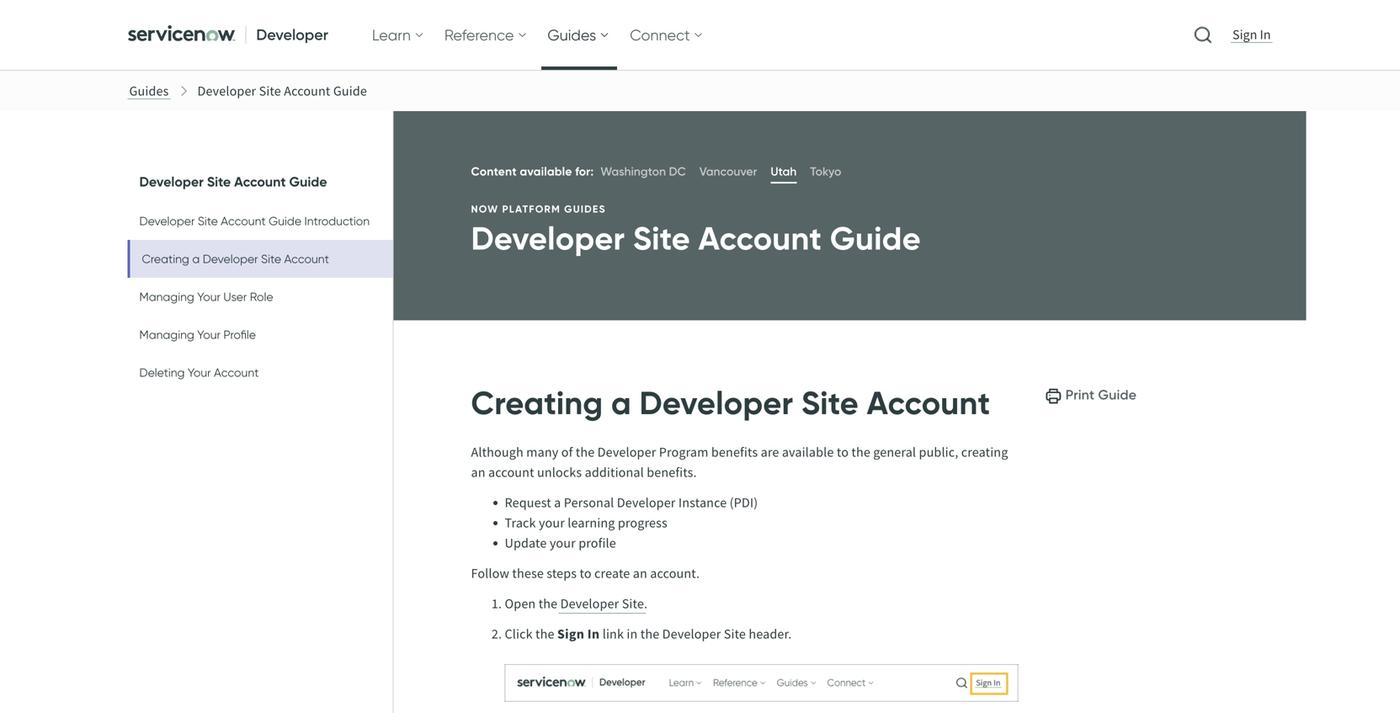 Task type: vqa. For each thing, say whether or not it's contained in the screenshot.
Sign
yes



Task type: describe. For each thing, give the bounding box(es) containing it.
learn button
[[365, 0, 431, 70]]

guides
[[548, 26, 596, 44]]

learn
[[372, 26, 411, 44]]

developer for developer site account guide
[[197, 83, 256, 99]]

sign in button
[[1229, 25, 1274, 44]]

developer site account guide
[[197, 83, 367, 99]]

sign
[[1233, 26, 1257, 43]]

reference button
[[438, 0, 534, 70]]

developer link
[[121, 0, 338, 70]]

guides button
[[541, 0, 616, 70]]

in
[[1260, 26, 1271, 43]]

account
[[284, 83, 330, 99]]

guide
[[333, 83, 367, 99]]

site
[[259, 83, 281, 99]]

connect
[[630, 26, 690, 44]]



Task type: locate. For each thing, give the bounding box(es) containing it.
sign in
[[1233, 26, 1271, 43]]

1 vertical spatial developer
[[197, 83, 256, 99]]

0 vertical spatial developer
[[256, 25, 328, 44]]

connect button
[[623, 0, 710, 70]]

reference
[[444, 26, 514, 44]]

developer up developer site account guide
[[256, 25, 328, 44]]

developer
[[256, 25, 328, 44], [197, 83, 256, 99]]

developer left site
[[197, 83, 256, 99]]

developer for developer
[[256, 25, 328, 44]]



